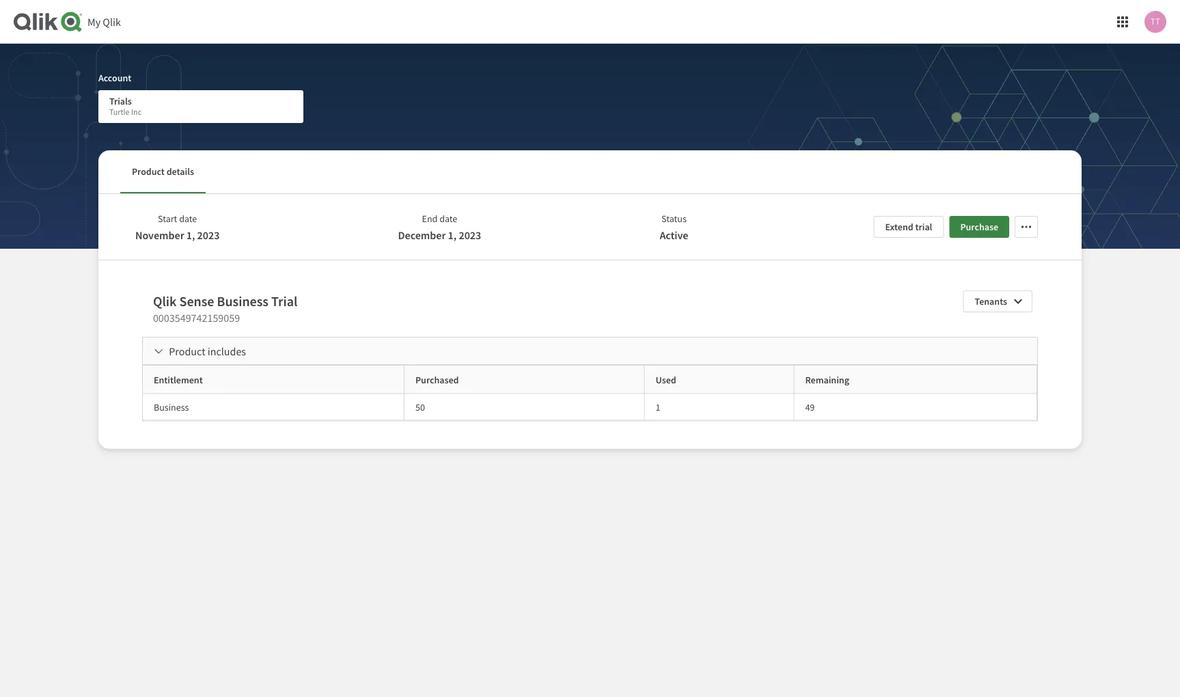 Task type: vqa. For each thing, say whether or not it's contained in the screenshot.
"2023" related to November 16, 2023
no



Task type: describe. For each thing, give the bounding box(es) containing it.
product details
[[132, 165, 194, 177]]

1, for november
[[186, 228, 195, 242]]

product for turtle
[[132, 165, 165, 177]]

qlik inside qlik sense business trial 0003549742159059
[[153, 293, 177, 310]]

november
[[135, 228, 184, 242]]

49
[[805, 401, 815, 413]]

date for november
[[179, 213, 197, 225]]

end
[[422, 213, 438, 225]]

includes
[[208, 344, 246, 358]]

december 1, 2023
[[398, 228, 481, 242]]

50
[[416, 401, 425, 413]]

extend
[[886, 221, 914, 233]]

2023 for november 1, 2023
[[197, 228, 220, 242]]

november 1, 2023
[[135, 228, 220, 242]]

terry turtle image
[[1145, 11, 1167, 33]]

status
[[662, 213, 687, 225]]

trial
[[271, 293, 298, 310]]

start
[[158, 213, 177, 225]]

extend trial button
[[874, 216, 944, 238]]

details
[[167, 165, 194, 177]]

0003549742159059
[[153, 311, 240, 325]]

used
[[656, 373, 676, 386]]

0 horizontal spatial qlik
[[103, 15, 121, 29]]

end date
[[422, 213, 457, 225]]

trials turtle inc
[[109, 95, 142, 117]]

turtle
[[109, 107, 130, 117]]

capabilities element
[[143, 366, 1038, 421]]

product includes button
[[143, 338, 1038, 365]]

product includes
[[169, 344, 246, 358]]



Task type: locate. For each thing, give the bounding box(es) containing it.
0 horizontal spatial 2023
[[197, 228, 220, 242]]

business inside qlik sense business trial 0003549742159059
[[217, 293, 269, 310]]

0 horizontal spatial date
[[179, 213, 197, 225]]

business left trial
[[217, 293, 269, 310]]

1 horizontal spatial product
[[169, 344, 205, 358]]

2023
[[197, 228, 220, 242], [459, 228, 481, 242]]

my
[[87, 15, 101, 29]]

2023 right 'december'
[[459, 228, 481, 242]]

2 1, from the left
[[448, 228, 457, 242]]

1 horizontal spatial date
[[440, 213, 457, 225]]

1 horizontal spatial qlik
[[153, 293, 177, 310]]

extend trial
[[886, 221, 933, 233]]

trials
[[109, 95, 132, 107]]

business
[[217, 293, 269, 310], [154, 401, 189, 413]]

2 date from the left
[[440, 213, 457, 225]]

date up december 1, 2023
[[440, 213, 457, 225]]

business inside capabilities element
[[154, 401, 189, 413]]

purchased
[[416, 373, 459, 386]]

2023 for december 1, 2023
[[459, 228, 481, 242]]

1, down start date
[[186, 228, 195, 242]]

0 horizontal spatial business
[[154, 401, 189, 413]]

product details button
[[120, 150, 206, 193]]

trial
[[916, 221, 933, 233]]

0 horizontal spatial 1,
[[186, 228, 195, 242]]

entitlement
[[154, 373, 203, 386]]

1 horizontal spatial business
[[217, 293, 269, 310]]

active
[[660, 228, 689, 242]]

product inside button
[[132, 165, 165, 177]]

product up entitlement
[[169, 344, 205, 358]]

1 horizontal spatial 2023
[[459, 228, 481, 242]]

product includes region
[[143, 365, 1038, 421]]

purchase link
[[950, 216, 1010, 238]]

1 vertical spatial qlik
[[153, 293, 177, 310]]

1,
[[186, 228, 195, 242], [448, 228, 457, 242]]

date
[[179, 213, 197, 225], [440, 213, 457, 225]]

qlik
[[103, 15, 121, 29], [153, 293, 177, 310]]

product for sense
[[169, 344, 205, 358]]

0 horizontal spatial product
[[132, 165, 165, 177]]

product left details
[[132, 165, 165, 177]]

0 vertical spatial qlik
[[103, 15, 121, 29]]

0 vertical spatial business
[[217, 293, 269, 310]]

qlik sense business trial 0003549742159059
[[153, 293, 298, 325]]

start date
[[158, 213, 197, 225]]

product inside dropdown button
[[169, 344, 205, 358]]

1 horizontal spatial 1,
[[448, 228, 457, 242]]

2 2023 from the left
[[459, 228, 481, 242]]

purchase
[[961, 221, 999, 233]]

2023 right november
[[197, 228, 220, 242]]

1 2023 from the left
[[197, 228, 220, 242]]

1, down the end date
[[448, 228, 457, 242]]

1 vertical spatial business
[[154, 401, 189, 413]]

remaining
[[805, 373, 850, 386]]

1 date from the left
[[179, 213, 197, 225]]

inc
[[131, 107, 142, 117]]

december
[[398, 228, 446, 242]]

tenants
[[975, 295, 1008, 308]]

1, for december
[[448, 228, 457, 242]]

1 vertical spatial product
[[169, 344, 205, 358]]

date up the november 1, 2023
[[179, 213, 197, 225]]

sense
[[179, 293, 214, 310]]

product
[[132, 165, 165, 177], [169, 344, 205, 358]]

business down entitlement
[[154, 401, 189, 413]]

1
[[656, 401, 661, 413]]

0 vertical spatial product
[[132, 165, 165, 177]]

qlik left sense
[[153, 293, 177, 310]]

date for december
[[440, 213, 457, 225]]

qlik right my
[[103, 15, 121, 29]]

1 1, from the left
[[186, 228, 195, 242]]

tenants button
[[963, 290, 1033, 312]]

my qlik
[[87, 15, 121, 29]]



